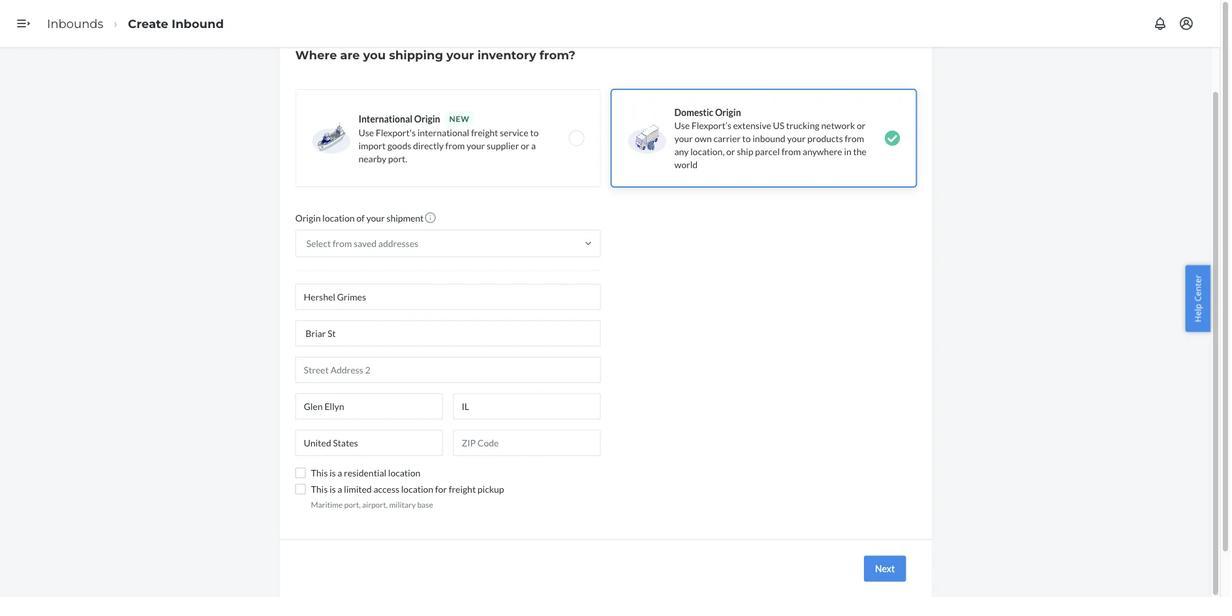 Task type: locate. For each thing, give the bounding box(es) containing it.
1 is from the top
[[330, 468, 336, 479]]

1 vertical spatial is
[[330, 484, 336, 495]]

2 horizontal spatial origin
[[715, 106, 741, 117]]

international origin
[[359, 113, 440, 124]]

use down domestic in the right of the page
[[675, 119, 690, 131]]

1 horizontal spatial origin
[[414, 113, 440, 124]]

world
[[675, 159, 698, 170]]

location left of
[[322, 212, 355, 224]]

State text field
[[453, 394, 601, 420]]

are
[[340, 47, 360, 62]]

2 vertical spatial a
[[338, 484, 342, 495]]

use inside use flexport's international freight service to import goods directly from your supplier or a nearby port.
[[359, 127, 374, 138]]

City text field
[[295, 394, 443, 420]]

to up the 'ship'
[[742, 132, 751, 144]]

origin up international
[[414, 113, 440, 124]]

shipment
[[387, 212, 424, 224]]

a for this is a residential location
[[338, 468, 342, 479]]

next button
[[864, 556, 906, 582]]

port,
[[344, 500, 361, 509]]

1 vertical spatial this
[[311, 484, 328, 495]]

origin for domestic
[[715, 106, 741, 117]]

2 this from the top
[[311, 484, 328, 495]]

or down carrier at top right
[[726, 146, 735, 157]]

from right parcel at top
[[782, 146, 801, 157]]

1 this from the top
[[311, 468, 328, 479]]

or down service
[[521, 140, 530, 151]]

network
[[821, 119, 855, 131]]

from?
[[540, 47, 576, 62]]

origin up flexport's
[[715, 106, 741, 117]]

0 horizontal spatial origin
[[295, 212, 321, 224]]

your right of
[[366, 212, 385, 224]]

this for this is a limited access location for freight pickup
[[311, 484, 328, 495]]

international
[[417, 127, 469, 138]]

0 vertical spatial this
[[311, 468, 328, 479]]

select
[[306, 238, 331, 249]]

Street Address text field
[[295, 320, 601, 347]]

port.
[[388, 153, 407, 164]]

check circle image
[[885, 130, 900, 146]]

anywhere
[[803, 146, 842, 157]]

freight
[[471, 127, 498, 138], [449, 484, 476, 495]]

origin for international
[[414, 113, 440, 124]]

1 vertical spatial a
[[338, 468, 342, 479]]

a for this is a limited access location for freight pickup
[[338, 484, 342, 495]]

this is a residential location
[[311, 468, 420, 479]]

from inside use flexport's international freight service to import goods directly from your supplier or a nearby port.
[[445, 140, 465, 151]]

location
[[322, 212, 355, 224], [388, 468, 420, 479], [401, 484, 433, 495]]

or
[[857, 119, 866, 131], [521, 140, 530, 151], [726, 146, 735, 157]]

inbound
[[753, 132, 786, 144]]

0 vertical spatial location
[[322, 212, 355, 224]]

None checkbox
[[295, 468, 306, 478], [295, 484, 306, 495], [295, 468, 306, 478], [295, 484, 306, 495]]

0 horizontal spatial or
[[521, 140, 530, 151]]

import
[[359, 140, 386, 151]]

origin up select
[[295, 212, 321, 224]]

location up this is a limited access location for freight pickup
[[388, 468, 420, 479]]

0 vertical spatial a
[[531, 140, 536, 151]]

in
[[844, 146, 852, 157]]

origin location of your shipment
[[295, 212, 424, 224]]

open navigation image
[[16, 16, 31, 31]]

inbound
[[172, 16, 224, 31]]

from
[[845, 132, 864, 144], [445, 140, 465, 151], [782, 146, 801, 157], [333, 238, 352, 249]]

freight inside use flexport's international freight service to import goods directly from your supplier or a nearby port.
[[471, 127, 498, 138]]

origin
[[715, 106, 741, 117], [414, 113, 440, 124], [295, 212, 321, 224]]

a
[[531, 140, 536, 151], [338, 468, 342, 479], [338, 484, 342, 495]]

your
[[446, 47, 474, 62], [675, 132, 693, 144], [787, 132, 806, 144], [467, 140, 485, 151], [366, 212, 385, 224]]

your up any
[[675, 132, 693, 144]]

shipping
[[389, 47, 443, 62]]

addresses
[[378, 238, 418, 249]]

origin inside domestic origin use flexport's extensive us trucking network or your own carrier to inbound your products from any location, or ship parcel from anywhere in the world
[[715, 106, 741, 117]]

base
[[417, 500, 433, 509]]

own
[[695, 132, 712, 144]]

freight up supplier
[[471, 127, 498, 138]]

your left supplier
[[467, 140, 485, 151]]

a right supplier
[[531, 140, 536, 151]]

1 vertical spatial location
[[388, 468, 420, 479]]

use up import
[[359, 127, 374, 138]]

location,
[[691, 146, 725, 157]]

use inside domestic origin use flexport's extensive us trucking network or your own carrier to inbound your products from any location, or ship parcel from anywhere in the world
[[675, 119, 690, 131]]

2 vertical spatial location
[[401, 484, 433, 495]]

open account menu image
[[1179, 16, 1194, 31]]

this is a limited access location for freight pickup
[[311, 484, 504, 495]]

limited
[[344, 484, 372, 495]]

use flexport's international freight service to import goods directly from your supplier or a nearby port.
[[359, 127, 539, 164]]

0 vertical spatial freight
[[471, 127, 498, 138]]

access
[[374, 484, 399, 495]]

inbounds link
[[47, 16, 103, 31]]

service
[[500, 127, 528, 138]]

1 horizontal spatial or
[[726, 146, 735, 157]]

a left limited
[[338, 484, 342, 495]]

us
[[773, 119, 785, 131]]

or inside use flexport's international freight service to import goods directly from your supplier or a nearby port.
[[521, 140, 530, 151]]

extensive
[[733, 119, 771, 131]]

for
[[435, 484, 447, 495]]

domestic origin use flexport's extensive us trucking network or your own carrier to inbound your products from any location, or ship parcel from anywhere in the world
[[675, 106, 867, 170]]

from down international
[[445, 140, 465, 151]]

0 vertical spatial is
[[330, 468, 336, 479]]

this for this is a residential location
[[311, 468, 328, 479]]

0 horizontal spatial use
[[359, 127, 374, 138]]

create inbound
[[128, 16, 224, 31]]

help
[[1192, 304, 1204, 323]]

2 horizontal spatial or
[[857, 119, 866, 131]]

to
[[530, 127, 539, 138], [742, 132, 751, 144]]

freight right for
[[449, 484, 476, 495]]

1 horizontal spatial use
[[675, 119, 690, 131]]

this
[[311, 468, 328, 479], [311, 484, 328, 495]]

1 horizontal spatial to
[[742, 132, 751, 144]]

2 is from the top
[[330, 484, 336, 495]]

Street Address 2 text field
[[295, 357, 601, 383]]

your right "shipping"
[[446, 47, 474, 62]]

or right network on the right top of page
[[857, 119, 866, 131]]

a left "residential"
[[338, 468, 342, 479]]

0 horizontal spatial to
[[530, 127, 539, 138]]

Country text field
[[295, 430, 443, 456]]

new
[[449, 114, 470, 123]]

use
[[675, 119, 690, 131], [359, 127, 374, 138]]

to right service
[[530, 127, 539, 138]]

location up base
[[401, 484, 433, 495]]

is
[[330, 468, 336, 479], [330, 484, 336, 495]]

help center
[[1192, 275, 1204, 323]]

products
[[807, 132, 843, 144]]

flexport's
[[376, 127, 416, 138]]



Task type: vqa. For each thing, say whether or not it's contained in the screenshot.
the bottommost Storage
no



Task type: describe. For each thing, give the bounding box(es) containing it.
to inside use flexport's international freight service to import goods directly from your supplier or a nearby port.
[[530, 127, 539, 138]]

is for residential
[[330, 468, 336, 479]]

directly
[[413, 140, 444, 151]]

select from saved addresses
[[306, 238, 418, 249]]

ship
[[737, 146, 753, 157]]

trucking
[[786, 119, 820, 131]]

supplier
[[487, 140, 519, 151]]

carrier
[[714, 132, 741, 144]]

help center button
[[1185, 265, 1211, 332]]

military
[[389, 500, 416, 509]]

a inside use flexport's international freight service to import goods directly from your supplier or a nearby port.
[[531, 140, 536, 151]]

domestic
[[675, 106, 713, 117]]

saved
[[354, 238, 377, 249]]

residential
[[344, 468, 386, 479]]

the
[[853, 146, 867, 157]]

maritime port, airport, military base
[[311, 500, 433, 509]]

you
[[363, 47, 386, 62]]

international
[[359, 113, 412, 124]]

create inbound link
[[128, 16, 224, 31]]

center
[[1192, 275, 1204, 302]]

your inside use flexport's international freight service to import goods directly from your supplier or a nearby port.
[[467, 140, 485, 151]]

parcel
[[755, 146, 780, 157]]

breadcrumbs navigation
[[37, 4, 234, 42]]

from up the
[[845, 132, 864, 144]]

flexport's
[[692, 119, 731, 131]]

goods
[[387, 140, 411, 151]]

any
[[675, 146, 689, 157]]

maritime
[[311, 500, 343, 509]]

next
[[875, 564, 895, 575]]

to inside domestic origin use flexport's extensive us trucking network or your own carrier to inbound your products from any location, or ship parcel from anywhere in the world
[[742, 132, 751, 144]]

nearby
[[359, 153, 386, 164]]

airport,
[[362, 500, 388, 509]]

is for limited
[[330, 484, 336, 495]]

create
[[128, 16, 168, 31]]

First & Last Name text field
[[295, 284, 601, 310]]

inbounds
[[47, 16, 103, 31]]

ZIP Code text field
[[453, 430, 601, 456]]

your down trucking
[[787, 132, 806, 144]]

1 vertical spatial freight
[[449, 484, 476, 495]]

open notifications image
[[1153, 16, 1168, 31]]

from left saved
[[333, 238, 352, 249]]

inventory
[[477, 47, 536, 62]]

pickup
[[478, 484, 504, 495]]

where are you shipping your inventory from?
[[295, 47, 576, 62]]

where
[[295, 47, 337, 62]]

of
[[356, 212, 365, 224]]



